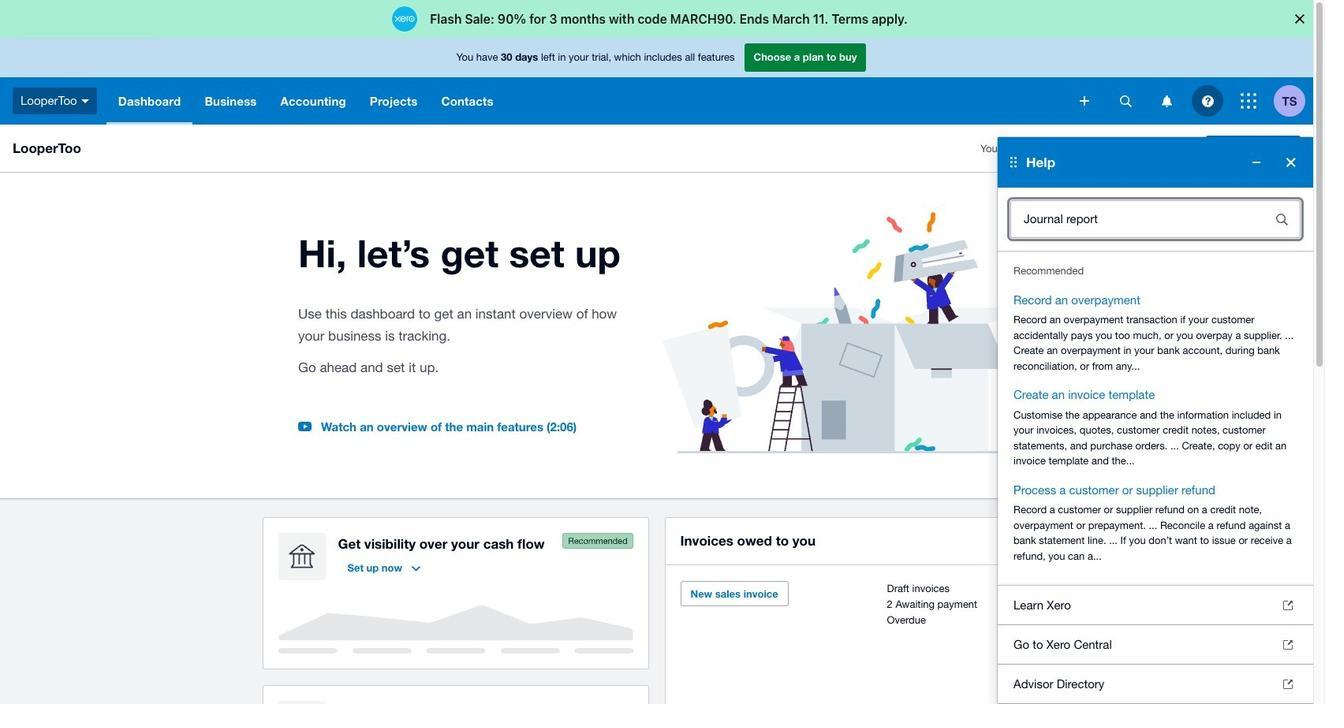 Task type: vqa. For each thing, say whether or not it's contained in the screenshot.
banking preview line graph image
yes



Task type: describe. For each thing, give the bounding box(es) containing it.
1 svg image from the left
[[1162, 95, 1172, 107]]

collapse help menu image
[[1241, 147, 1273, 178]]

close help menu image
[[1276, 147, 1307, 178]]

banking icon image
[[278, 533, 325, 580]]

2 group from the top
[[998, 704, 1314, 705]]

submit search image
[[1266, 204, 1298, 235]]

banking preview line graph image
[[278, 606, 633, 654]]



Task type: locate. For each thing, give the bounding box(es) containing it.
Search support articles field
[[1012, 204, 1257, 234]]

0 horizontal spatial svg image
[[1162, 95, 1172, 107]]

banner
[[0, 38, 1314, 705]]

close image
[[1276, 182, 1301, 208]]

svg image
[[1162, 95, 1172, 107], [1202, 95, 1214, 107]]

1 group from the top
[[998, 137, 1314, 705]]

1 horizontal spatial svg image
[[1202, 95, 1214, 107]]

dialog
[[0, 0, 1326, 38]]

2 svg image from the left
[[1202, 95, 1214, 107]]

group
[[998, 137, 1314, 705], [998, 704, 1314, 705]]

svg image
[[1241, 93, 1257, 109], [1120, 95, 1132, 107], [1080, 96, 1090, 106], [81, 99, 89, 103]]

recommended icon image
[[562, 533, 633, 549]]



